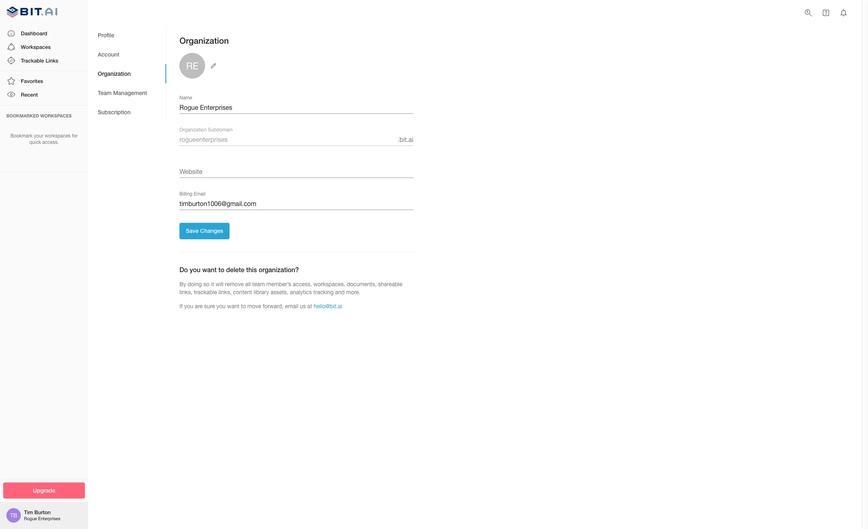 Task type: vqa. For each thing, say whether or not it's contained in the screenshot.
documents,
yes



Task type: locate. For each thing, give the bounding box(es) containing it.
delete
[[226, 266, 245, 273]]

to left move
[[241, 303, 246, 310]]

email
[[194, 191, 206, 197]]

account
[[98, 51, 119, 58]]

favorites button
[[0, 74, 88, 88]]

links, down by
[[180, 289, 193, 295]]

recent
[[21, 92, 38, 98]]

hello@bit.ai
[[314, 303, 342, 310]]

0 horizontal spatial want
[[202, 266, 217, 273]]

upgrade button
[[3, 483, 85, 499]]

0 vertical spatial want
[[202, 266, 217, 273]]

links,
[[180, 289, 193, 295], [219, 289, 232, 295]]

by
[[180, 281, 186, 288]]

if
[[180, 303, 183, 310]]

assets,
[[271, 289, 289, 295]]

documents,
[[347, 281, 377, 288]]

1 vertical spatial organization
[[98, 70, 131, 77]]

to left delete
[[219, 266, 225, 273]]

trackable links button
[[0, 54, 88, 67]]

shareable
[[378, 281, 403, 288]]

this
[[246, 266, 257, 273]]

workspaces
[[40, 113, 72, 118]]

organization left subdomain
[[180, 127, 207, 133]]

if you are sure you want to move forward, email us at hello@bit.ai
[[180, 303, 342, 310]]

your
[[34, 133, 43, 139]]

tab list
[[88, 26, 166, 122]]

workspaces
[[45, 133, 71, 139]]

save
[[186, 228, 199, 234]]

team
[[253, 281, 265, 288]]

workspaces button
[[0, 40, 88, 54]]

all
[[245, 281, 251, 288]]

burton
[[34, 509, 51, 516]]

you@example.com text field
[[180, 197, 414, 210]]

move
[[248, 303, 261, 310]]

analytics
[[290, 289, 312, 295]]

links, down will
[[219, 289, 232, 295]]

organization subdomain
[[180, 127, 233, 133]]

do
[[180, 266, 188, 273]]

https:// text field
[[180, 165, 414, 178]]

doing
[[188, 281, 202, 288]]

enterprises
[[38, 517, 60, 521]]

tracking
[[314, 289, 334, 295]]

dashboard
[[21, 30, 47, 36]]

want down content
[[227, 303, 240, 310]]

organization up re button
[[180, 36, 229, 46]]

organization?
[[259, 266, 299, 273]]

organization
[[180, 36, 229, 46], [98, 70, 131, 77], [180, 127, 207, 133]]

upgrade
[[33, 487, 55, 494]]

remove
[[225, 281, 244, 288]]

trackable links
[[21, 57, 58, 64]]

you right if
[[184, 303, 193, 310]]

to
[[219, 266, 225, 273], [241, 303, 246, 310]]

email
[[285, 303, 299, 310]]

0 vertical spatial to
[[219, 266, 225, 273]]

billing email
[[180, 191, 206, 197]]

tim
[[24, 509, 33, 516]]

0 horizontal spatial links,
[[180, 289, 193, 295]]

so
[[204, 281, 210, 288]]

access,
[[293, 281, 312, 288]]

want up it
[[202, 266, 217, 273]]

you
[[190, 266, 201, 273], [184, 303, 193, 310], [217, 303, 226, 310]]

you right do
[[190, 266, 201, 273]]

1 horizontal spatial links,
[[219, 289, 232, 295]]

subscription
[[98, 109, 131, 115]]

save changes button
[[180, 223, 230, 239]]

recent button
[[0, 88, 88, 102]]

you right sure
[[217, 303, 226, 310]]

1 vertical spatial to
[[241, 303, 246, 310]]

library
[[254, 289, 269, 295]]

and
[[335, 289, 345, 295]]

1 horizontal spatial want
[[227, 303, 240, 310]]

want
[[202, 266, 217, 273], [227, 303, 240, 310]]

1 horizontal spatial to
[[241, 303, 246, 310]]

organization down account
[[98, 70, 131, 77]]

more.
[[347, 289, 361, 295]]



Task type: describe. For each thing, give the bounding box(es) containing it.
2 links, from the left
[[219, 289, 232, 295]]

tim burton rogue enterprises
[[24, 509, 60, 521]]

.bit.ai
[[398, 136, 414, 143]]

name
[[180, 95, 192, 100]]

for
[[72, 133, 78, 139]]

management
[[113, 89, 147, 96]]

hello@bit.ai link
[[314, 303, 342, 310]]

0 horizontal spatial to
[[219, 266, 225, 273]]

team management link
[[88, 83, 166, 103]]

sure
[[204, 303, 215, 310]]

profile link
[[88, 26, 166, 45]]

team management
[[98, 89, 147, 96]]

quick
[[29, 140, 41, 145]]

team
[[98, 89, 112, 96]]

tab list containing profile
[[88, 26, 166, 122]]

access.
[[42, 140, 59, 145]]

organization link
[[88, 64, 166, 83]]

workspaces
[[21, 44, 51, 50]]

are
[[195, 303, 203, 310]]

will
[[216, 281, 224, 288]]

links
[[46, 57, 58, 64]]

re
[[186, 60, 199, 72]]

trackable
[[194, 289, 217, 295]]

by doing so it will remove all team member's access, workspaces, documents, shareable links, trackable links, content library assets, analytics tracking and more.
[[180, 281, 403, 295]]

bookmarked
[[6, 113, 39, 118]]

do you want to delete this organization?
[[180, 266, 299, 273]]

changes
[[200, 228, 223, 234]]

you for do
[[190, 266, 201, 273]]

tb
[[10, 512, 17, 519]]

subscription link
[[88, 103, 166, 122]]

workspaces,
[[314, 281, 346, 288]]

billing
[[180, 191, 193, 197]]

2 vertical spatial organization
[[180, 127, 207, 133]]

organization inside organization link
[[98, 70, 131, 77]]

bookmark
[[10, 133, 33, 139]]

forward,
[[263, 303, 284, 310]]

acme text field
[[180, 133, 395, 146]]

us
[[300, 303, 306, 310]]

member's
[[267, 281, 291, 288]]

you for if
[[184, 303, 193, 310]]

subdomain
[[208, 127, 233, 133]]

1 vertical spatial want
[[227, 303, 240, 310]]

profile
[[98, 32, 114, 38]]

rogue
[[24, 517, 37, 521]]

re button
[[180, 53, 219, 79]]

0 vertical spatial organization
[[180, 36, 229, 46]]

bookmarked workspaces
[[6, 113, 72, 118]]

1 links, from the left
[[180, 289, 193, 295]]

save changes
[[186, 228, 223, 234]]

content
[[233, 289, 252, 295]]

at
[[308, 303, 312, 310]]

trackable
[[21, 57, 44, 64]]

bookmark your workspaces for quick access.
[[10, 133, 78, 145]]

dashboard button
[[0, 26, 88, 40]]

favorites
[[21, 78, 43, 84]]

Acme Company text field
[[180, 101, 414, 114]]

it
[[211, 281, 214, 288]]

account link
[[88, 45, 166, 64]]



